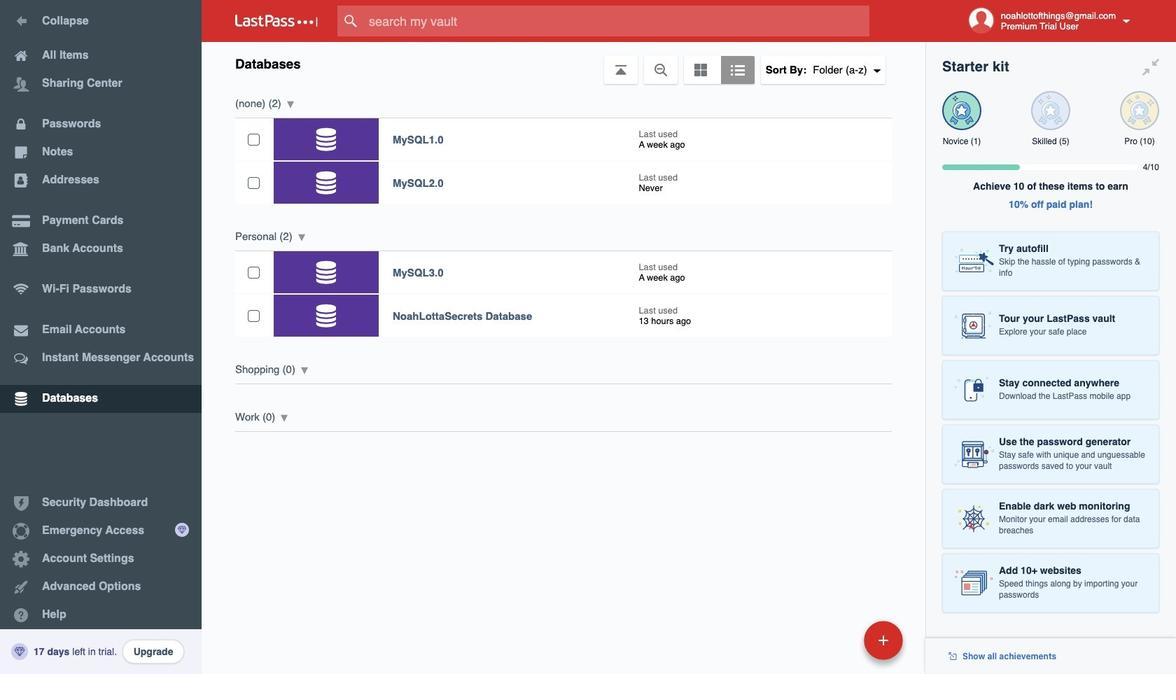 Task type: locate. For each thing, give the bounding box(es) containing it.
main navigation navigation
[[0, 0, 202, 675]]

vault options navigation
[[202, 42, 926, 84]]

search my vault text field
[[338, 6, 897, 36]]



Task type: describe. For each thing, give the bounding box(es) containing it.
new item element
[[768, 621, 909, 661]]

new item navigation
[[768, 617, 912, 675]]

Search search field
[[338, 6, 897, 36]]

lastpass image
[[235, 15, 318, 27]]



Task type: vqa. For each thing, say whether or not it's contained in the screenshot.
Alert
no



